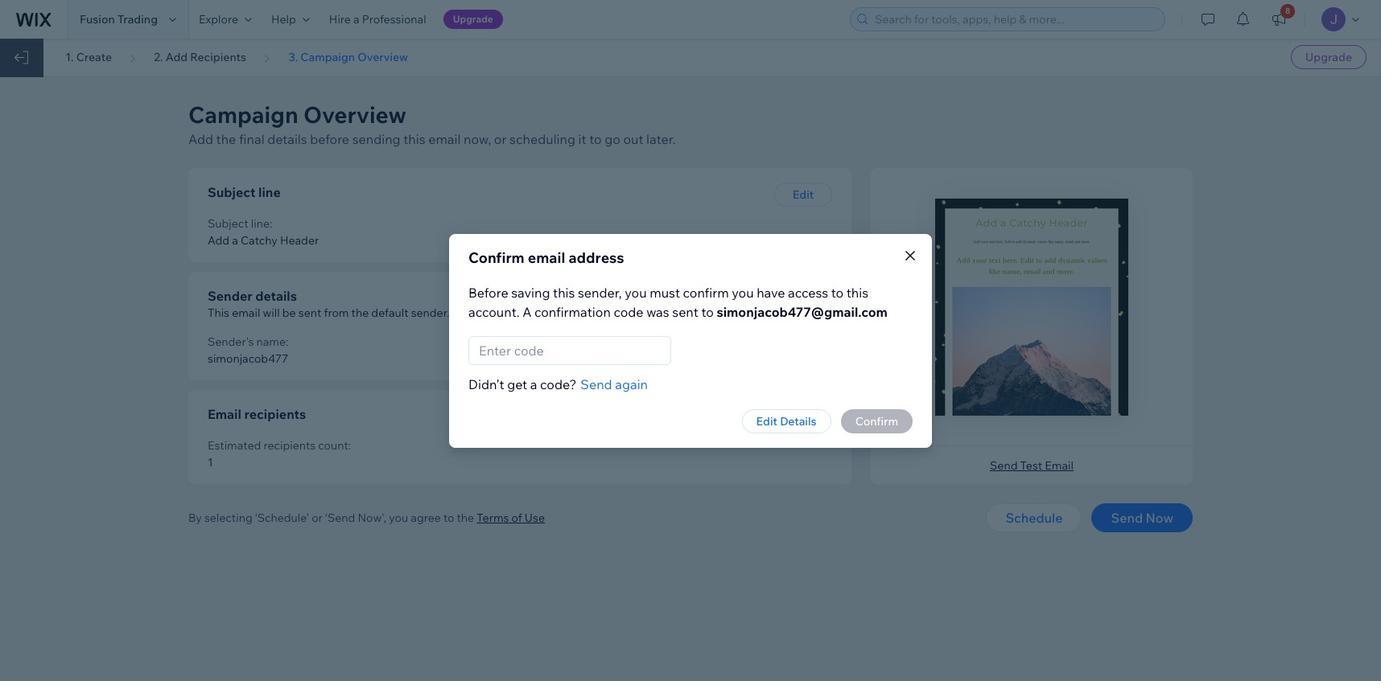 Task type: locate. For each thing, give the bounding box(es) containing it.
1 horizontal spatial email
[[428, 131, 461, 147]]

the left final
[[216, 131, 236, 147]]

details up will
[[255, 288, 297, 304]]

sent inside before saving this sender, you must confirm you have access to this account. a confirmation code was sent to
[[672, 304, 699, 320]]

2 vertical spatial email
[[232, 306, 260, 320]]

1 vertical spatial send
[[990, 459, 1018, 473]]

subject for subject line: add a catchy header
[[208, 217, 248, 231]]

2 horizontal spatial this
[[847, 285, 869, 301]]

later.
[[647, 131, 676, 147]]

or inside campaign overview add the final details before sending this email now, or scheduling it to go out later.
[[494, 131, 507, 147]]

2 vertical spatial the
[[457, 511, 474, 526]]

email inside sender details this email will be sent from the default sender.
[[232, 306, 260, 320]]

1 vertical spatial subject
[[208, 217, 248, 231]]

now,
[[464, 131, 491, 147]]

1 vertical spatial details
[[255, 288, 297, 304]]

sender
[[208, 288, 252, 304]]

send now
[[1111, 510, 1174, 526]]

the inside sender details this email will be sent from the default sender.
[[351, 306, 369, 320]]

terms of use link
[[477, 511, 545, 526]]

campaign right 3.
[[301, 50, 355, 64]]

edit
[[793, 188, 814, 202], [793, 410, 814, 424], [756, 414, 778, 429]]

this right access
[[847, 285, 869, 301]]

2 horizontal spatial send
[[1111, 510, 1143, 526]]

1 vertical spatial a
[[232, 233, 238, 248]]

code
[[614, 304, 644, 320]]

add inside subject line: add a catchy header
[[208, 233, 230, 248]]

didn't get a code? send again
[[469, 376, 648, 392]]

1 vertical spatial email
[[1045, 459, 1074, 473]]

confirm email address
[[469, 248, 624, 267]]

0 vertical spatial recipients
[[244, 407, 306, 423]]

0 horizontal spatial email
[[208, 407, 241, 423]]

the right from
[[351, 306, 369, 320]]

will
[[263, 306, 280, 320]]

before
[[310, 131, 349, 147]]

recipients left the count:
[[264, 439, 316, 453]]

you
[[625, 285, 647, 301], [732, 285, 754, 301], [389, 511, 408, 526]]

2. add recipients link
[[154, 50, 246, 64]]

0 horizontal spatial or
[[312, 511, 323, 526]]

manage
[[775, 291, 818, 306]]

2 edit button from the top
[[774, 405, 832, 429]]

0 vertical spatial campaign
[[301, 50, 355, 64]]

2 vertical spatial add
[[208, 233, 230, 248]]

a right get
[[530, 376, 537, 392]]

subject inside subject line: add a catchy header
[[208, 217, 248, 231]]

0 horizontal spatial upgrade
[[453, 13, 493, 25]]

email:
[[576, 335, 607, 349]]

0 horizontal spatial upgrade button
[[443, 10, 503, 29]]

0 vertical spatial overview
[[358, 50, 408, 64]]

a left 'catchy'
[[232, 233, 238, 248]]

1 horizontal spatial sent
[[672, 304, 699, 320]]

1 subject from the top
[[208, 184, 256, 200]]

add left 'catchy'
[[208, 233, 230, 248]]

0 vertical spatial the
[[216, 131, 236, 147]]

1 horizontal spatial send
[[990, 459, 1018, 473]]

a right 'hire'
[[353, 12, 360, 27]]

add for campaign overview
[[188, 131, 213, 147]]

0 horizontal spatial sent
[[298, 306, 321, 320]]

0 vertical spatial send
[[581, 376, 612, 392]]

send left test
[[990, 459, 1018, 473]]

send test email button
[[990, 459, 1074, 473]]

name:
[[256, 335, 289, 349]]

or
[[494, 131, 507, 147], [312, 511, 323, 526]]

agree
[[411, 511, 441, 526]]

2 subject from the top
[[208, 217, 248, 231]]

subject
[[208, 184, 256, 200], [208, 217, 248, 231]]

1 horizontal spatial the
[[351, 306, 369, 320]]

edit details
[[756, 414, 817, 429]]

sending
[[352, 131, 401, 147]]

count:
[[318, 439, 351, 453]]

send down reply-to email: simonjacob477@gmail.com
[[581, 376, 612, 392]]

send left now at the bottom right
[[1111, 510, 1143, 526]]

you right now',
[[389, 511, 408, 526]]

0 vertical spatial email
[[428, 131, 461, 147]]

3. campaign overview
[[289, 50, 408, 64]]

details right final
[[267, 131, 307, 147]]

upgrade button right professional
[[443, 10, 503, 29]]

sent right was
[[672, 304, 699, 320]]

details inside campaign overview add the final details before sending this email now, or scheduling it to go out later.
[[267, 131, 307, 147]]

upgrade button down 8 button
[[1291, 45, 1367, 69]]

1 vertical spatial or
[[312, 511, 323, 526]]

1 vertical spatial campaign
[[188, 101, 298, 129]]

didn't
[[469, 376, 504, 392]]

or right now,
[[494, 131, 507, 147]]

2 vertical spatial send
[[1111, 510, 1143, 526]]

subject for subject line
[[208, 184, 256, 200]]

subject left line
[[208, 184, 256, 200]]

0 horizontal spatial campaign
[[188, 101, 298, 129]]

add inside campaign overview add the final details before sending this email now, or scheduling it to go out later.
[[188, 131, 213, 147]]

overview up sending
[[304, 101, 407, 129]]

details
[[267, 131, 307, 147], [255, 288, 297, 304]]

this
[[404, 131, 426, 147], [553, 285, 575, 301], [847, 285, 869, 301]]

2 horizontal spatial the
[[457, 511, 474, 526]]

sender.
[[411, 306, 450, 320]]

0 vertical spatial or
[[494, 131, 507, 147]]

you left have
[[732, 285, 754, 301]]

1 horizontal spatial email
[[1045, 459, 1074, 473]]

this up confirmation
[[553, 285, 575, 301]]

0 horizontal spatial this
[[404, 131, 426, 147]]

recipients
[[244, 407, 306, 423], [264, 439, 316, 453]]

0 vertical spatial details
[[267, 131, 307, 147]]

1
[[208, 456, 213, 470]]

3.
[[289, 50, 298, 64]]

1 horizontal spatial upgrade button
[[1291, 45, 1367, 69]]

1 vertical spatial overview
[[304, 101, 407, 129]]

confirm
[[469, 248, 525, 267]]

1 vertical spatial recipients
[[264, 439, 316, 453]]

1 horizontal spatial a
[[353, 12, 360, 27]]

email up estimated
[[208, 407, 241, 423]]

email right test
[[1045, 459, 1074, 473]]

send inside "button"
[[1111, 510, 1143, 526]]

2 horizontal spatial a
[[530, 376, 537, 392]]

0 horizontal spatial a
[[232, 233, 238, 248]]

0 vertical spatial a
[[353, 12, 360, 27]]

a inside 'hire a professional' link
[[353, 12, 360, 27]]

email up saving
[[528, 248, 565, 267]]

must
[[650, 285, 680, 301]]

1 vertical spatial add
[[188, 131, 213, 147]]

you up 'code' on the top of page
[[625, 285, 647, 301]]

sender,
[[578, 285, 622, 301]]

recipients inside estimated recipients count: 1
[[264, 439, 316, 453]]

to
[[589, 131, 602, 147], [831, 285, 844, 301], [702, 304, 714, 320], [563, 335, 574, 349], [444, 511, 454, 526]]

simonjacob477@gmail.com down access
[[717, 304, 888, 320]]

1 vertical spatial the
[[351, 306, 369, 320]]

campaign inside campaign overview add the final details before sending this email now, or scheduling it to go out later.
[[188, 101, 298, 129]]

upgrade
[[453, 13, 493, 25], [1306, 50, 1352, 64]]

edit button
[[774, 183, 832, 207], [774, 405, 832, 429]]

add
[[166, 50, 188, 64], [188, 131, 213, 147], [208, 233, 230, 248]]

email left now,
[[428, 131, 461, 147]]

0 vertical spatial edit button
[[774, 183, 832, 207]]

or left 'send
[[312, 511, 323, 526]]

go
[[605, 131, 621, 147]]

add for subject line:
[[208, 233, 230, 248]]

overview
[[358, 50, 408, 64], [304, 101, 407, 129]]

overview down 'hire a professional' link
[[358, 50, 408, 64]]

0 horizontal spatial simonjacob477@gmail.com
[[530, 352, 676, 366]]

add right 2.
[[166, 50, 188, 64]]

catchy
[[241, 233, 278, 248]]

2 horizontal spatial email
[[528, 248, 565, 267]]

2. add recipients
[[154, 50, 246, 64]]

estimated recipients count: 1
[[208, 439, 351, 470]]

the
[[216, 131, 236, 147], [351, 306, 369, 320], [457, 511, 474, 526]]

campaign up final
[[188, 101, 298, 129]]

email recipients
[[208, 407, 306, 423]]

1 vertical spatial edit button
[[774, 405, 832, 429]]

sent right the be
[[298, 306, 321, 320]]

schedule
[[1006, 510, 1063, 526]]

subject left 'line:'
[[208, 217, 248, 231]]

0 horizontal spatial email
[[232, 306, 260, 320]]

simonjacob477@gmail.com down email:
[[530, 352, 676, 366]]

campaign
[[301, 50, 355, 64], [188, 101, 298, 129]]

a inside subject line: add a catchy header
[[232, 233, 238, 248]]

this right sending
[[404, 131, 426, 147]]

reply-
[[530, 335, 563, 349]]

simonjacob477@gmail.com
[[717, 304, 888, 320], [530, 352, 676, 366]]

1 vertical spatial upgrade button
[[1291, 45, 1367, 69]]

'schedule'
[[255, 511, 309, 526]]

to left email:
[[563, 335, 574, 349]]

1 horizontal spatial upgrade
[[1306, 50, 1352, 64]]

account.
[[469, 304, 520, 320]]

default
[[371, 306, 409, 320]]

recipients up estimated recipients count: 1
[[244, 407, 306, 423]]

0 vertical spatial subject
[[208, 184, 256, 200]]

address
[[569, 248, 624, 267]]

0 vertical spatial upgrade
[[453, 13, 493, 25]]

1 horizontal spatial or
[[494, 131, 507, 147]]

0 vertical spatial upgrade button
[[443, 10, 503, 29]]

1 horizontal spatial simonjacob477@gmail.com
[[717, 304, 888, 320]]

of
[[512, 511, 522, 526]]

email down "sender"
[[232, 306, 260, 320]]

0 horizontal spatial the
[[216, 131, 236, 147]]

add left final
[[188, 131, 213, 147]]

to right it
[[589, 131, 602, 147]]

sender details this email will be sent from the default sender.
[[208, 288, 450, 320]]

details inside sender details this email will be sent from the default sender.
[[255, 288, 297, 304]]

recipients for estimated
[[264, 439, 316, 453]]

send
[[581, 376, 612, 392], [990, 459, 1018, 473], [1111, 510, 1143, 526]]

the left terms
[[457, 511, 474, 526]]

1 vertical spatial upgrade
[[1306, 50, 1352, 64]]

1 edit button from the top
[[774, 183, 832, 207]]

test
[[1020, 459, 1043, 473]]

a
[[353, 12, 360, 27], [232, 233, 238, 248], [530, 376, 537, 392]]

1 horizontal spatial campaign
[[301, 50, 355, 64]]



Task type: describe. For each thing, give the bounding box(es) containing it.
use
[[525, 511, 545, 526]]

send again button
[[581, 375, 648, 394]]

help button
[[262, 0, 319, 39]]

by selecting 'schedule' or 'send now', you agree to the terms of use
[[188, 511, 545, 526]]

email inside campaign overview add the final details before sending this email now, or scheduling it to go out later.
[[428, 131, 461, 147]]

0 horizontal spatial you
[[389, 511, 408, 526]]

code?
[[540, 376, 577, 392]]

schedule button
[[986, 504, 1082, 533]]

final
[[239, 131, 265, 147]]

edit inside button
[[756, 414, 778, 429]]

sender's
[[208, 335, 254, 349]]

send for send now
[[1111, 510, 1143, 526]]

'send
[[325, 511, 355, 526]]

8
[[1286, 6, 1291, 16]]

1 vertical spatial simonjacob477@gmail.com
[[530, 352, 676, 366]]

to right access
[[831, 285, 844, 301]]

recipients for email
[[244, 407, 306, 423]]

the inside campaign overview add the final details before sending this email now, or scheduling it to go out later.
[[216, 131, 236, 147]]

now',
[[358, 511, 386, 526]]

simonjacob477
[[208, 352, 288, 366]]

hire a professional
[[329, 12, 426, 27]]

subject line: add a catchy header
[[208, 217, 319, 248]]

it
[[578, 131, 587, 147]]

2 horizontal spatial you
[[732, 285, 754, 301]]

edit button for subject line
[[774, 183, 832, 207]]

Enter code field
[[474, 337, 666, 364]]

1 horizontal spatial you
[[625, 285, 647, 301]]

send test email
[[990, 459, 1074, 473]]

edit button for email recipients
[[774, 405, 832, 429]]

subject line
[[208, 184, 281, 200]]

send for send test email
[[990, 459, 1018, 473]]

hire a professional link
[[319, 0, 436, 39]]

to down confirm
[[702, 304, 714, 320]]

recipients
[[190, 50, 246, 64]]

a
[[523, 304, 532, 320]]

1.
[[65, 50, 74, 64]]

line:
[[251, 217, 272, 231]]

edit for email recipients
[[793, 410, 814, 424]]

again
[[615, 376, 648, 392]]

edit for subject line
[[793, 188, 814, 202]]

1 horizontal spatial this
[[553, 285, 575, 301]]

2 vertical spatial a
[[530, 376, 537, 392]]

terms
[[477, 511, 509, 526]]

explore
[[199, 12, 238, 27]]

0 vertical spatial add
[[166, 50, 188, 64]]

help
[[271, 12, 296, 27]]

Search for tools, apps, help & more... field
[[870, 8, 1160, 31]]

manage button
[[760, 287, 832, 311]]

fusion trading
[[80, 12, 158, 27]]

before saving this sender, you must confirm you have access to this account. a confirmation code was sent to
[[469, 285, 869, 320]]

sender's name: simonjacob477
[[208, 335, 289, 366]]

now
[[1146, 510, 1174, 526]]

to inside reply-to email: simonjacob477@gmail.com
[[563, 335, 574, 349]]

hire
[[329, 12, 351, 27]]

professional
[[362, 12, 426, 27]]

overview inside campaign overview add the final details before sending this email now, or scheduling it to go out later.
[[304, 101, 407, 129]]

2.
[[154, 50, 163, 64]]

before
[[469, 285, 508, 301]]

confirmation
[[535, 304, 611, 320]]

from
[[324, 306, 349, 320]]

line
[[258, 184, 281, 200]]

1. create link
[[65, 50, 112, 64]]

out
[[623, 131, 644, 147]]

details
[[780, 414, 817, 429]]

selecting
[[204, 511, 253, 526]]

campaign overview add the final details before sending this email now, or scheduling it to go out later.
[[188, 101, 676, 147]]

have
[[757, 285, 785, 301]]

1 vertical spatial email
[[528, 248, 565, 267]]

confirm
[[683, 285, 729, 301]]

this
[[208, 306, 229, 320]]

sent inside sender details this email will be sent from the default sender.
[[298, 306, 321, 320]]

estimated
[[208, 439, 261, 453]]

edit details button
[[742, 409, 831, 434]]

reply-to email: simonjacob477@gmail.com
[[530, 335, 676, 366]]

by
[[188, 511, 202, 526]]

access
[[788, 285, 829, 301]]

header
[[280, 233, 319, 248]]

to inside campaign overview add the final details before sending this email now, or scheduling it to go out later.
[[589, 131, 602, 147]]

send now button
[[1092, 504, 1193, 533]]

scheduling
[[510, 131, 576, 147]]

saving
[[511, 285, 550, 301]]

0 vertical spatial simonjacob477@gmail.com
[[717, 304, 888, 320]]

3. campaign overview link
[[289, 50, 408, 64]]

0 horizontal spatial send
[[581, 376, 612, 392]]

get
[[507, 376, 527, 392]]

this inside campaign overview add the final details before sending this email now, or scheduling it to go out later.
[[404, 131, 426, 147]]

create
[[76, 50, 112, 64]]

to right agree
[[444, 511, 454, 526]]

fusion
[[80, 12, 115, 27]]

be
[[282, 306, 296, 320]]

1. create
[[65, 50, 112, 64]]

was
[[647, 304, 670, 320]]

8 button
[[1261, 0, 1297, 39]]

0 vertical spatial email
[[208, 407, 241, 423]]



Task type: vqa. For each thing, say whether or not it's contained in the screenshot.
saving
yes



